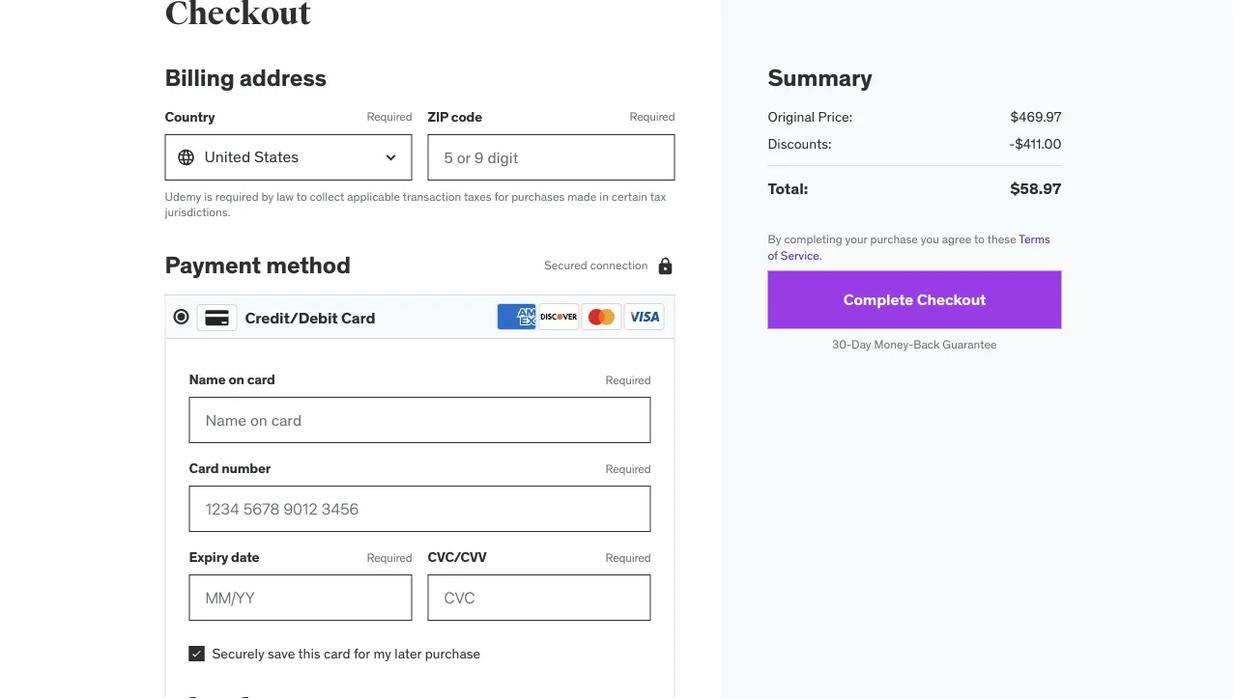 Task type: locate. For each thing, give the bounding box(es) containing it.
credit/debit card
[[245, 308, 375, 328]]

service
[[781, 248, 820, 263]]

your
[[845, 232, 868, 247]]

$469.97
[[1011, 109, 1062, 126]]

for right taxes in the top left of the page
[[494, 189, 509, 204]]

1 horizontal spatial for
[[494, 189, 509, 204]]

securely
[[212, 646, 264, 663]]

secured
[[544, 258, 588, 273]]

card
[[247, 371, 275, 389], [324, 646, 350, 663]]

billing address element
[[165, 63, 675, 221]]

summary
[[768, 63, 872, 92]]

1 vertical spatial for
[[354, 646, 370, 663]]

credit/debit card button
[[174, 304, 667, 332]]

1 vertical spatial purchase
[[425, 646, 481, 663]]

0 horizontal spatial for
[[354, 646, 370, 663]]

payment method
[[165, 251, 351, 280]]

credit/debit
[[245, 308, 338, 328]]

of
[[768, 248, 778, 263]]

summary element
[[768, 63, 1062, 201]]

purchase right later
[[425, 646, 481, 663]]

card image
[[197, 305, 237, 332]]

save
[[268, 646, 295, 663]]

securely save this card for my later purchase
[[212, 646, 481, 663]]

udemy
[[165, 189, 201, 204]]

original price:
[[768, 109, 853, 126]]

taxes
[[464, 189, 492, 204]]

made
[[568, 189, 597, 204]]

address
[[239, 63, 327, 92]]

5 or 9 digit text field
[[428, 135, 675, 181]]

by
[[768, 232, 782, 247]]

payment method element
[[165, 251, 675, 699]]

billing address
[[165, 63, 327, 92]]

30-day money-back guarantee
[[833, 338, 997, 353]]

1 horizontal spatial card
[[341, 308, 375, 328]]

purchases
[[511, 189, 565, 204]]

complete
[[844, 291, 914, 310]]

- $411.00
[[1009, 136, 1062, 153]]

card number
[[189, 460, 271, 478]]

card right the credit/debit at the left top of page
[[341, 308, 375, 328]]

my
[[374, 646, 391, 663]]

.
[[820, 248, 822, 263]]

required for cvc/cvv
[[606, 551, 651, 566]]

this
[[298, 646, 321, 663]]

for left my
[[354, 646, 370, 663]]

0 vertical spatial purchase
[[870, 232, 918, 247]]

required
[[367, 110, 412, 125], [630, 110, 675, 125], [606, 373, 651, 388], [606, 462, 651, 477], [367, 551, 412, 566], [606, 551, 651, 566]]

in
[[600, 189, 609, 204]]

you
[[921, 232, 939, 247]]

0 horizontal spatial purchase
[[425, 646, 481, 663]]

connection
[[590, 258, 648, 273]]

card right this
[[324, 646, 350, 663]]

card left number
[[189, 460, 219, 478]]

1 horizontal spatial to
[[974, 232, 985, 247]]

required for expiry date
[[367, 551, 412, 566]]

code
[[451, 108, 482, 126]]

card right on
[[247, 371, 275, 389]]

required for zip code
[[630, 110, 675, 125]]

to left these at top
[[974, 232, 985, 247]]

amex image
[[496, 304, 537, 331]]

for
[[494, 189, 509, 204], [354, 646, 370, 663]]

1 vertical spatial card
[[324, 646, 350, 663]]

original
[[768, 109, 815, 126]]

terms of service
[[768, 232, 1051, 263]]

1 horizontal spatial card
[[324, 646, 350, 663]]

0 vertical spatial card
[[341, 308, 375, 328]]

0 vertical spatial to
[[296, 189, 307, 204]]

required for country
[[367, 110, 412, 125]]

udemy is required by law to collect applicable transaction taxes for purchases made in certain tax jurisdictions.
[[165, 189, 666, 220]]

number
[[222, 460, 271, 478]]

card
[[341, 308, 375, 328], [189, 460, 219, 478]]

terms
[[1019, 232, 1051, 247]]

1 horizontal spatial purchase
[[870, 232, 918, 247]]

to
[[296, 189, 307, 204], [974, 232, 985, 247]]

to right law
[[296, 189, 307, 204]]

by
[[262, 189, 274, 204]]

date
[[231, 549, 259, 567]]

purchase left you
[[870, 232, 918, 247]]

cvc/cvv
[[428, 549, 487, 567]]

0 horizontal spatial card
[[189, 460, 219, 478]]

discover image
[[539, 304, 580, 331]]

terms of service link
[[768, 232, 1051, 263]]

0 horizontal spatial to
[[296, 189, 307, 204]]

purchase
[[870, 232, 918, 247], [425, 646, 481, 663]]

expiry
[[189, 549, 228, 567]]

1 vertical spatial card
[[189, 460, 219, 478]]

0 vertical spatial for
[[494, 189, 509, 204]]

0 vertical spatial card
[[247, 371, 275, 389]]



Task type: describe. For each thing, give the bounding box(es) containing it.
1 vertical spatial to
[[974, 232, 985, 247]]

expiry date
[[189, 549, 259, 567]]

required for name on card
[[606, 373, 651, 388]]

price:
[[818, 109, 853, 126]]

transaction
[[403, 189, 461, 204]]

required
[[215, 189, 259, 204]]

$411.00
[[1015, 136, 1062, 153]]

applicable
[[347, 189, 400, 204]]

tax
[[650, 189, 666, 204]]

-
[[1009, 136, 1015, 153]]

total:
[[768, 179, 808, 199]]

checkout
[[917, 291, 986, 310]]

back
[[914, 338, 940, 353]]

law
[[277, 189, 294, 204]]

billing
[[165, 63, 234, 92]]

payment
[[165, 251, 261, 280]]

name on card
[[189, 371, 275, 389]]

on
[[228, 371, 244, 389]]

agree
[[942, 232, 972, 247]]

required for card number
[[606, 462, 651, 477]]

later
[[395, 646, 422, 663]]

card inside dropdown button
[[341, 308, 375, 328]]

xsmall image
[[189, 647, 204, 663]]

method
[[266, 251, 351, 280]]

complete checkout button
[[768, 272, 1062, 330]]

$58.97
[[1011, 179, 1062, 199]]

completing
[[784, 232, 843, 247]]

to inside udemy is required by law to collect applicable transaction taxes for purchases made in certain tax jurisdictions.
[[296, 189, 307, 204]]

country
[[165, 108, 215, 126]]

collect
[[310, 189, 344, 204]]

is
[[204, 189, 213, 204]]

visa image
[[624, 304, 665, 331]]

money-
[[874, 338, 914, 353]]

guarantee
[[943, 338, 997, 353]]

zip code
[[428, 108, 482, 126]]

small image
[[656, 256, 675, 276]]

by completing your purchase you agree to these
[[768, 232, 1019, 247]]

for inside udemy is required by law to collect applicable transaction taxes for purchases made in certain tax jurisdictions.
[[494, 189, 509, 204]]

complete checkout
[[844, 291, 986, 310]]

zip
[[428, 108, 448, 126]]

for inside payment method element
[[354, 646, 370, 663]]

jurisdictions.
[[165, 206, 231, 220]]

discounts:
[[768, 136, 832, 153]]

0 horizontal spatial card
[[247, 371, 275, 389]]

30-
[[833, 338, 852, 353]]

purchase inside payment method element
[[425, 646, 481, 663]]

mastercard image
[[581, 304, 622, 331]]

name
[[189, 371, 226, 389]]

certain
[[612, 189, 648, 204]]

Name on card text field
[[189, 398, 651, 444]]

day
[[852, 338, 872, 353]]

these
[[988, 232, 1017, 247]]

secured connection
[[544, 258, 648, 273]]



Task type: vqa. For each thing, say whether or not it's contained in the screenshot.
this
yes



